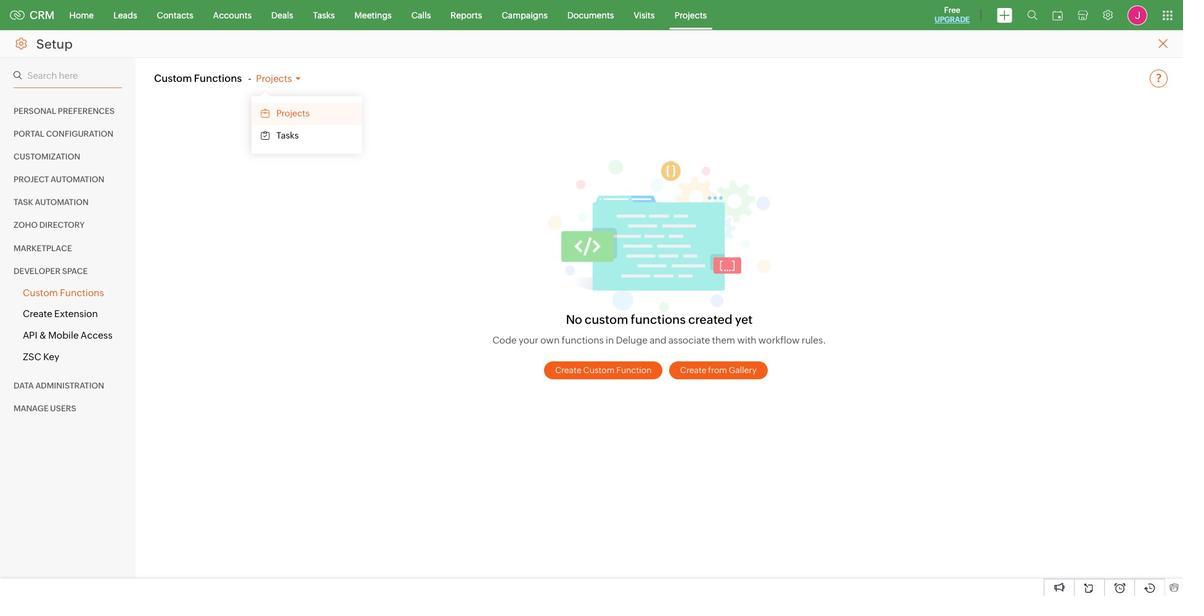 Task type: locate. For each thing, give the bounding box(es) containing it.
visits
[[634, 10, 655, 20]]

deals link
[[262, 0, 303, 30]]

reports link
[[441, 0, 492, 30]]

create menu element
[[990, 0, 1020, 30]]

meetings
[[355, 10, 392, 20]]

visits link
[[624, 0, 665, 30]]

search element
[[1020, 0, 1046, 30]]

contacts
[[157, 10, 194, 20]]

calls link
[[402, 0, 441, 30]]

free upgrade
[[935, 6, 971, 24]]

free
[[945, 6, 961, 15]]

profile element
[[1121, 0, 1155, 30]]

accounts link
[[203, 0, 262, 30]]

home link
[[60, 0, 104, 30]]

campaigns
[[502, 10, 548, 20]]

projects
[[675, 10, 707, 20]]

leads link
[[104, 0, 147, 30]]

calendar image
[[1053, 10, 1064, 20]]

calls
[[412, 10, 431, 20]]



Task type: describe. For each thing, give the bounding box(es) containing it.
projects link
[[665, 0, 717, 30]]

documents
[[568, 10, 614, 20]]

upgrade
[[935, 15, 971, 24]]

crm
[[30, 9, 55, 22]]

profile image
[[1128, 5, 1148, 25]]

deals
[[272, 10, 293, 20]]

create menu image
[[998, 8, 1013, 23]]

meetings link
[[345, 0, 402, 30]]

search image
[[1028, 10, 1038, 20]]

campaigns link
[[492, 0, 558, 30]]

tasks link
[[303, 0, 345, 30]]

accounts
[[213, 10, 252, 20]]

reports
[[451, 10, 482, 20]]

documents link
[[558, 0, 624, 30]]

home
[[69, 10, 94, 20]]

contacts link
[[147, 0, 203, 30]]

crm link
[[10, 9, 55, 22]]

leads
[[114, 10, 137, 20]]

tasks
[[313, 10, 335, 20]]



Task type: vqa. For each thing, say whether or not it's contained in the screenshot.
Calendar icon
yes



